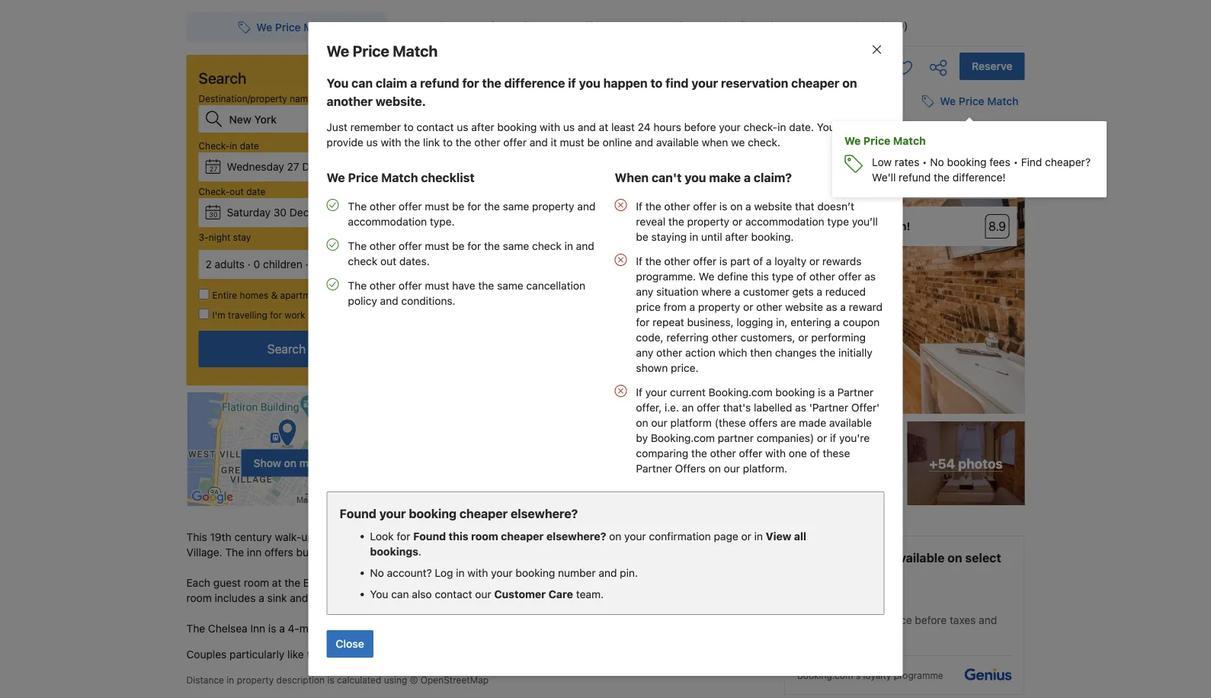 Task type: locate. For each thing, give the bounding box(es) containing it.
december for 30
[[290, 206, 341, 219]]

minute
[[576, 531, 610, 544], [299, 622, 333, 635], [580, 622, 613, 635]]

check.
[[748, 136, 781, 149]]

room up every
[[471, 530, 498, 543]]

must for check
[[425, 240, 449, 252]]

1 vertical spatial of
[[797, 270, 807, 283]]

you
[[579, 76, 601, 90], [685, 170, 706, 185]]

search inside button
[[267, 342, 306, 356]]

business,
[[687, 316, 734, 329]]

you can also contact our customer care team.
[[370, 588, 604, 601]]

contact for us
[[417, 121, 454, 133]]

look for found this room cheaper elsewhere? on your confirmation page or in
[[370, 530, 766, 543]]

0 vertical spatial check
[[532, 240, 562, 252]]

check
[[532, 240, 562, 252], [348, 255, 378, 268]]

1 horizontal spatial union
[[667, 622, 696, 635]]

booking up labelled
[[776, 386, 815, 399]]

great inside 46 west 17th street, union square, new york, ny 10011, united states – great location - show map – metro access
[[399, 127, 428, 139]]

no
[[930, 156, 944, 168], [370, 567, 384, 579]]

other inside the if the other offer is on a website that doesn't reveal the property or accommodation type you'll be staying in until after booking.
[[664, 200, 690, 213]]

offers inside this 19th century walk-up townhouse is located in the chelsea district and a 5-minute walk from greenwich village. the inn offers business services and free wi-fi in every room. each guest room at the european-style chelsea inn is uniquely decorated and features cable tv. every guest room includes a sink and a shared bathroom. the chelsea inn is a 4-minute walk from the 14th street subway station and a 7-minute walk from union square.
[[265, 546, 293, 559]]

the
[[718, 19, 737, 32], [348, 200, 367, 213], [348, 240, 367, 252], [348, 279, 367, 292], [225, 546, 244, 559], [186, 622, 205, 635]]

1 horizontal spatial found
[[413, 530, 446, 543]]

reviews down pleasant
[[946, 179, 979, 190]]

1 horizontal spatial price
[[887, 614, 912, 627]]

info & prices link
[[469, 6, 556, 46]]

cheaper?
[[1045, 156, 1091, 168]]

print
[[761, 19, 784, 32]]

0 vertical spatial you
[[579, 76, 601, 90]]

distance in property description is calculated using © openstreetmap
[[186, 675, 489, 685]]

2 if from the top
[[636, 255, 643, 268]]

1 horizontal spatial of
[[797, 270, 807, 283]]

in up wednesday
[[230, 140, 237, 151]]

least
[[611, 121, 635, 133]]

before left taxes
[[915, 614, 947, 627]]

you right can't
[[685, 170, 706, 185]]

type down "doesn't"
[[827, 215, 849, 228]]

uniquely
[[452, 577, 494, 589]]

date up wednesday
[[240, 140, 259, 151]]

0 horizontal spatial you
[[579, 76, 601, 90]]

location up the distance in property description is calculated using © openstreetmap
[[326, 648, 365, 661]]

1 if from the top
[[636, 200, 643, 213]]

gets
[[792, 285, 814, 298]]

and inside applied to the price before taxes and charges
[[979, 614, 997, 627]]

offers
[[749, 417, 778, 429], [265, 546, 293, 559]]

genius benefits available on select options:
[[797, 551, 1001, 584]]

for inside the other offer must be for the same property and accommodation type.
[[468, 200, 481, 213]]

when can't you make a claim?
[[615, 170, 792, 185]]

1 vertical spatial map
[[299, 457, 321, 469]]

be inside the if the other offer is on a website that doesn't reveal the property or accommodation type you'll be staying in until after booking.
[[636, 231, 649, 243]]

1 vertical spatial contact
[[435, 588, 472, 601]]

0 horizontal spatial no
[[370, 567, 384, 579]]

0 vertical spatial type
[[827, 215, 849, 228]]

2023 down we price match checklist
[[343, 206, 369, 219]]

1 vertical spatial after
[[725, 231, 748, 243]]

contact up link at top
[[417, 121, 454, 133]]

30 up night
[[209, 210, 218, 218]]

1 vertical spatial we price match
[[940, 95, 1019, 108]]

27 right wednesday
[[287, 160, 299, 173]]

0 vertical spatial &
[[503, 19, 510, 32]]

when
[[615, 170, 649, 185]]

0 horizontal spatial after
[[471, 121, 494, 133]]

adults
[[215, 258, 245, 271]]

the right applied in the right bottom of the page
[[869, 614, 885, 627]]

0 horizontal spatial available
[[656, 136, 699, 149]]

1 horizontal spatial this
[[751, 270, 769, 283]]

offers down labelled
[[749, 417, 778, 429]]

the for the other offer must have the same cancellation policy and conditions.
[[348, 279, 367, 292]]

in right fi
[[459, 546, 468, 559]]

2 vertical spatial of
[[810, 447, 820, 460]]

offer inside the other offer must have the same cancellation policy and conditions.
[[399, 279, 422, 292]]

be inside the other offer must be for the same property and accommodation type.
[[452, 200, 465, 213]]

1 vertical spatial it
[[433, 648, 439, 661]]

shared
[[320, 592, 353, 605]]

type
[[827, 215, 849, 228], [772, 270, 794, 283]]

1 vertical spatial if
[[636, 255, 643, 268]]

the inside the other offer must have the same cancellation policy and conditions.
[[348, 279, 367, 292]]

work
[[285, 309, 305, 320]]

2 check- from the top
[[199, 186, 230, 197]]

0 horizontal spatial search
[[199, 69, 247, 87]]

our down offer,
[[651, 417, 668, 429]]

27 down "check-in date"
[[209, 165, 218, 173]]

the inside the other offer must be for the same check in and check out dates.
[[348, 240, 367, 252]]

team.
[[576, 588, 604, 601]]

other inside the other offer must have the same cancellation policy and conditions.
[[370, 279, 396, 292]]

any down the programme.
[[636, 285, 653, 298]]

0 vertical spatial loyalty
[[775, 255, 807, 268]]

0 vertical spatial at
[[599, 121, 608, 133]]

2 horizontal spatial we price match
[[940, 95, 1019, 108]]

3 if from the top
[[636, 386, 643, 399]]

must inside the other offer must be for the same check in and check out dates.
[[425, 240, 449, 252]]

3-night stay
[[199, 232, 251, 242]]

for inside you can claim a refund for the difference if you happen to find your reservation cheaper on another website.
[[462, 76, 479, 90]]

check-
[[744, 121, 778, 133]]

elsewhere? up number
[[546, 530, 606, 543]]

0 horizontal spatial we price match
[[327, 42, 438, 60]]

your down room.
[[491, 567, 513, 579]]

price up repeat
[[636, 301, 661, 313]]

benefits
[[841, 551, 890, 565]]

includes
[[215, 592, 256, 605]]

union down difference
[[517, 110, 545, 123]]

booking.com's
[[797, 670, 861, 681]]

guest right the every
[[693, 577, 720, 589]]

if inside if your current booking.com booking is a partner offer, i.e. an offer that's labelled as 'partner offer' on our platform (these offers are made available by booking.com partner companies) or if you're comparing the other offer with one of these partner offers on our platform.
[[636, 386, 643, 399]]

a down booking. at the top right of the page
[[766, 255, 772, 268]]

•
[[922, 156, 927, 168], [1013, 156, 1018, 168]]

0 vertical spatial same
[[503, 200, 529, 213]]

1 any from the top
[[636, 285, 653, 298]]

2 vertical spatial as
[[795, 401, 806, 414]]

must inside you'll need to provide us with the link to the other offer and it must be online and available when we check.
[[560, 136, 584, 149]]

view all bookings
[[370, 530, 806, 558]]

0 horizontal spatial ·
[[248, 258, 251, 271]]

1 · from the left
[[248, 258, 251, 271]]

be down 'reveal'
[[636, 231, 649, 243]]

sink
[[267, 592, 287, 605]]

confirmation
[[649, 530, 711, 543]]

0 vertical spatial refund
[[420, 76, 459, 90]]

the up street,
[[482, 76, 501, 90]]

or up logging
[[743, 301, 753, 313]]

date for check-out date
[[246, 186, 266, 197]]

0 vertical spatial you
[[327, 76, 349, 90]]

1 horizontal spatial location
[[431, 127, 473, 139]]

we price match inside dropdown button
[[940, 95, 1019, 108]]

0 horizontal spatial accommodation
[[348, 215, 427, 228]]

on inside genius benefits available on select options:
[[948, 551, 962, 565]]

accommodation inside the if the other offer is on a website that doesn't reveal the property or accommodation type you'll be staying in until after booking.
[[745, 215, 824, 228]]

from inside if the other offer is part of a loyalty or rewards programme. we define this type of other offer as any situation where a customer gets a reduced price from a property or other website as a reward for repeat business, logging in, entering a coupon code, referring other customers, or performing any other action which then changes the initially shown price.
[[664, 301, 687, 313]]

us for link
[[366, 136, 378, 149]]

code,
[[636, 331, 664, 344]]

until
[[701, 231, 722, 243]]

0 horizontal spatial found
[[340, 507, 376, 521]]

location down west at left
[[431, 127, 473, 139]]

must inside the other offer must be for the same property and accommodation type.
[[425, 200, 449, 213]]

on up "pin."
[[609, 530, 622, 543]]

3-
[[199, 232, 209, 242]]

can inside you can claim a refund for the difference if you happen to find your reservation cheaper on another website.
[[352, 76, 373, 90]]

room inside 2 adults · 0 children · 1 room button
[[319, 258, 344, 271]]

available inside you'll need to provide us with the link to the other offer and it must be online and available when we check.
[[656, 136, 699, 149]]

we price match dialog
[[290, 4, 921, 694]]

17th
[[457, 110, 478, 123]]

happen
[[603, 76, 648, 90]]

match down reserve button
[[987, 95, 1019, 108]]

6.7
[[989, 170, 1006, 184]]

york,
[[614, 110, 639, 123]]

if for if your current booking.com booking is a partner offer, i.e. an offer that's labelled as 'partner offer' on our platform (these offers are made available by booking.com partner companies) or if you're comparing the other offer with one of these partner offers on our platform.
[[636, 386, 643, 399]]

0 vertical spatial can
[[352, 76, 373, 90]]

as down the 'reduced'
[[826, 301, 837, 313]]

1 vertical spatial any
[[636, 346, 653, 359]]

you inside you can claim a refund for the difference if you happen to find your reservation cheaper on another website.
[[327, 76, 349, 90]]

1 horizontal spatial if
[[830, 432, 836, 444]]

same inside the other offer must be for the same property and accommodation type.
[[503, 200, 529, 213]]

the inside if your current booking.com booking is a partner offer, i.e. an offer that's labelled as 'partner offer' on our platform (these offers are made available by booking.com partner companies) or if you're comparing the other offer with one of these partner offers on our platform.
[[691, 447, 707, 460]]

refund
[[420, 76, 459, 90], [899, 171, 931, 184]]

can
[[352, 76, 373, 90], [391, 588, 409, 601]]

2 vertical spatial inn
[[250, 622, 265, 635]]

if up the programme.
[[636, 255, 643, 268]]

if inside the if the other offer is on a website that doesn't reveal the property or accommodation type you'll be staying in until after booking.
[[636, 200, 643, 213]]

when
[[702, 136, 728, 149]]

one
[[789, 447, 807, 460]]

0 horizontal spatial our
[[475, 588, 491, 601]]

the right have
[[478, 279, 494, 292]]

check- up wednesday
[[199, 140, 230, 151]]

2 horizontal spatial of
[[810, 447, 820, 460]]

booking.
[[751, 231, 794, 243]]

2023 for wednesday 27 december 2023
[[356, 160, 382, 173]]

1 vertical spatial before
[[915, 614, 947, 627]]

we up low rates • no booking fees •
[[940, 95, 956, 108]]

2 accommodation from the left
[[745, 215, 824, 228]]

walk up "pin."
[[613, 531, 635, 544]]

reservation
[[721, 76, 788, 90]]

match left checklist
[[381, 170, 418, 185]]

to right applied in the right bottom of the page
[[856, 614, 866, 627]]

openstreetmap
[[421, 675, 489, 685]]

on down make
[[730, 200, 743, 213]]

new
[[589, 110, 611, 123]]

1 vertical spatial reviews
[[946, 179, 979, 190]]

1 vertical spatial cheaper
[[460, 507, 508, 521]]

27
[[287, 160, 299, 173], [209, 165, 218, 173]]

the down the other offer must be for the same property and accommodation type.
[[484, 240, 500, 252]]

must for property
[[425, 200, 449, 213]]

you inside you can claim a refund for the difference if you happen to find your reservation cheaper on another website.
[[579, 76, 601, 90]]

us
[[457, 121, 468, 133], [563, 121, 575, 133], [366, 136, 378, 149]]

0 vertical spatial price
[[636, 301, 661, 313]]

2 vertical spatial same
[[497, 279, 523, 292]]

must down "type."
[[425, 240, 449, 252]]

14th
[[405, 622, 427, 635]]

then
[[750, 346, 772, 359]]

1 horizontal spatial type
[[827, 215, 849, 228]]

property down metro
[[532, 200, 574, 213]]

0 horizontal spatial us
[[366, 136, 378, 149]]

check- up saturday
[[199, 186, 230, 197]]

loyalty inside if the other offer is part of a loyalty or rewards programme. we define this type of other offer as any situation where a customer gets a reduced price from a property or other website as a reward for repeat business, logging in, entering a coupon code, referring other customers, or performing any other action which then changes the initially shown price.
[[775, 255, 807, 268]]

& right homes
[[271, 290, 278, 300]]

• right the fees
[[1013, 156, 1018, 168]]

0 horizontal spatial guest
[[213, 577, 241, 589]]

2 vertical spatial cheaper
[[501, 530, 544, 543]]

location!
[[865, 220, 910, 233]]

0 vertical spatial found
[[340, 507, 376, 521]]

if inside if your current booking.com booking is a partner offer, i.e. an offer that's labelled as 'partner offer' on our platform (these offers are made available by booking.com partner companies) or if you're comparing the other offer with one of these partner offers on our platform.
[[830, 432, 836, 444]]

same for property
[[503, 200, 529, 213]]

2 horizontal spatial our
[[724, 462, 740, 475]]

i'm travelling for work
[[212, 309, 305, 320]]

price inside dropdown button
[[959, 95, 985, 108]]

can't
[[652, 170, 682, 185]]

1 check- from the top
[[199, 140, 230, 151]]

the inside the other offer must be for the same property and accommodation type.
[[484, 200, 500, 213]]

1 vertical spatial type
[[772, 270, 794, 283]]

1 vertical spatial you
[[370, 588, 388, 601]]

1 accommodation from the left
[[348, 215, 427, 228]]

this inside if the other offer is part of a loyalty or rewards programme. we define this type of other offer as any situation where a customer gets a reduced price from a property or other website as a reward for repeat business, logging in, entering a coupon code, referring other customers, or performing any other action which then changes the initially shown price.
[[751, 270, 769, 283]]

the inside find cheaper? we'll refund the difference!
[[934, 171, 950, 184]]

in left until
[[690, 231, 698, 243]]

type up the customer
[[772, 270, 794, 283]]

0 vertical spatial it
[[551, 136, 557, 149]]

(these
[[715, 417, 746, 429]]

a inside if your current booking.com booking is a partner offer, i.e. an offer that's labelled as 'partner offer' on our platform (these offers are made available by booking.com partner companies) or if you're comparing the other offer with one of these partner offers on our platform.
[[829, 386, 835, 399]]

after inside the if the other offer is on a website that doesn't reveal the property or accommodation type you'll be staying in until after booking.
[[725, 231, 748, 243]]

for inside the other offer must be for the same check in and check out dates.
[[468, 240, 481, 252]]

offer inside the other offer must be for the same check in and check out dates.
[[399, 240, 422, 252]]

0 vertical spatial reviews
[[840, 19, 877, 32]]

2 vertical spatial we price match
[[845, 135, 926, 147]]

1 horizontal spatial search
[[267, 342, 306, 356]]

1 horizontal spatial offers
[[749, 417, 778, 429]]

or inside if your current booking.com booking is a partner offer, i.e. an offer that's labelled as 'partner offer' on our platform (these offers are made available by booking.com partner companies) or if you're comparing the other offer with one of these partner offers on our platform.
[[817, 432, 827, 444]]

if for if the other offer is on a website that doesn't reveal the property or accommodation type you'll be staying in until after booking.
[[636, 200, 643, 213]]

0 horizontal spatial of
[[753, 255, 763, 268]]

chelsea
[[399, 80, 468, 101], [454, 531, 493, 544], [381, 577, 421, 589], [208, 622, 248, 635]]

for inside if the other offer is part of a loyalty or rewards programme. we define this type of other offer as any situation where a customer gets a reduced price from a property or other website as a reward for repeat business, logging in, entering a coupon code, referring other customers, or performing any other action which then changes the initially shown price.
[[636, 316, 650, 329]]

out up saturday
[[230, 186, 244, 197]]

offer up conditions.
[[399, 279, 422, 292]]

reviews inside pleasant 899 reviews
[[946, 179, 979, 190]]

0 vertical spatial contact
[[417, 121, 454, 133]]

the up wi-
[[435, 531, 451, 544]]

if for if the other offer is part of a loyalty or rewards programme. we define this type of other offer as any situation where a customer gets a reduced price from a property or other website as a reward for repeat business, logging in, entering a coupon code, referring other customers, or performing any other action which then changes the initially shown price.
[[636, 255, 643, 268]]

booking inside if your current booking.com booking is a partner offer, i.e. an offer that's labelled as 'partner offer' on our platform (these offers are made available by booking.com partner companies) or if you're comparing the other offer with one of these partner offers on our platform.
[[776, 386, 815, 399]]

same inside the other offer must be for the same check in and check out dates.
[[503, 240, 529, 252]]

we up "where"
[[699, 270, 715, 283]]

european-
[[303, 577, 355, 589]]

0 horizontal spatial –
[[539, 127, 545, 139]]

0 horizontal spatial refund
[[420, 76, 459, 90]]

1 vertical spatial as
[[826, 301, 837, 313]]

or up part
[[732, 215, 743, 228]]

& inside info & prices link
[[503, 19, 510, 32]]

if inside if the other offer is part of a loyalty or rewards programme. we define this type of other offer as any situation where a customer gets a reduced price from a property or other website as a reward for repeat business, logging in, entering a coupon code, referring other customers, or performing any other action which then changes the initially shown price.
[[636, 255, 643, 268]]

0 horizontal spatial can
[[352, 76, 373, 90]]

1 vertical spatial offers
[[265, 546, 293, 559]]

offer'
[[851, 401, 880, 414]]

at up sink
[[272, 577, 282, 589]]

©
[[410, 675, 418, 685]]

it inside you'll need to provide us with the link to the other offer and it must be online and available when we check.
[[551, 136, 557, 149]]

1 vertical spatial can
[[391, 588, 409, 601]]

village.
[[186, 546, 222, 559]]

refund up west at left
[[420, 76, 459, 90]]

0 horizontal spatial offers
[[265, 546, 293, 559]]

in,
[[776, 316, 788, 329]]

is left calculated at the left
[[327, 675, 334, 685]]

search
[[199, 69, 247, 87], [267, 342, 306, 356]]

we price match inside dialog
[[327, 42, 438, 60]]

at inside this 19th century walk-up townhouse is located in the chelsea district and a 5-minute walk from greenwich village. the inn offers business services and free wi-fi in every room. each guest room at the european-style chelsea inn is uniquely decorated and features cable tv. every guest room includes a sink and a shared bathroom. the chelsea inn is a 4-minute walk from the 14th street subway station and a 7-minute walk from union square.
[[272, 577, 282, 589]]

with down the remember
[[381, 136, 401, 149]]

to
[[651, 76, 663, 90], [404, 121, 414, 133], [874, 121, 884, 133], [443, 136, 453, 149], [856, 614, 866, 627]]

1 horizontal spatial available
[[829, 417, 872, 429]]

website down gets
[[785, 301, 823, 313]]

great down 46
[[399, 127, 428, 139]]

location
[[431, 127, 473, 139], [326, 648, 365, 661]]

the inside the other offer must be for the same check in and check out dates.
[[484, 240, 500, 252]]

of right one
[[810, 447, 820, 460]]

date for check-in date
[[240, 140, 259, 151]]

booking right "-"
[[497, 121, 537, 133]]

minute up number
[[576, 531, 610, 544]]

offers
[[675, 462, 706, 475]]

on left select
[[948, 551, 962, 565]]

you down the account? at the bottom left
[[370, 588, 388, 601]]

1 horizontal spatial at
[[599, 121, 608, 133]]

be down "type."
[[452, 240, 465, 252]]

street,
[[481, 110, 514, 123]]

available up you're
[[829, 417, 872, 429]]

1 vertical spatial refund
[[899, 171, 931, 184]]

you up the new
[[579, 76, 601, 90]]

is up 'partner
[[818, 386, 826, 399]]

the inside the other offer must be for the same property and accommodation type.
[[348, 200, 367, 213]]

1 horizontal spatial –
[[762, 110, 768, 123]]

or inside the if the other offer is on a website that doesn't reveal the property or accommodation type you'll be staying in until after booking.
[[732, 215, 743, 228]]

cheaper up date.
[[791, 76, 840, 90]]

us for with
[[457, 121, 468, 133]]

accommodation
[[348, 215, 427, 228], [745, 215, 824, 228]]

reduced
[[825, 285, 866, 298]]

stay
[[233, 232, 251, 242]]

(899)
[[880, 19, 908, 32]]

customer
[[743, 285, 789, 298]]

the inside applied to the price before taxes and charges
[[869, 614, 885, 627]]

check up policy at the top of page
[[348, 255, 378, 268]]

a inside the if the other offer is on a website that doesn't reveal the property or accommodation type you'll be staying in until after booking.
[[746, 200, 751, 213]]

be inside the other offer must be for the same check in and check out dates.
[[452, 240, 465, 252]]

can for also
[[391, 588, 409, 601]]

price
[[353, 42, 389, 60], [959, 95, 985, 108], [864, 135, 891, 147], [348, 170, 378, 185]]

house
[[635, 19, 666, 32]]

made
[[799, 417, 826, 429]]

at
[[599, 121, 608, 133], [272, 577, 282, 589]]

0 horizontal spatial partner
[[636, 462, 672, 475]]

the up 'reveal'
[[645, 200, 661, 213]]

out left dates.
[[380, 255, 396, 268]]

in left date.
[[778, 121, 786, 133]]

must up conditions.
[[425, 279, 449, 292]]

type inside the if the other offer is on a website that doesn't reveal the property or accommodation type you'll be staying in until after booking.
[[827, 215, 849, 228]]

0 horizontal spatial this
[[449, 530, 468, 543]]

the down "performing"
[[820, 346, 836, 359]]

calculated
[[337, 675, 381, 685]]

type inside if the other offer is part of a loyalty or rewards programme. we define this type of other offer as any situation where a customer gets a reduced price from a property or other website as a reward for repeat business, logging in, entering a coupon code, referring other customers, or performing any other action which then changes the initially shown price.
[[772, 270, 794, 283]]

us inside you'll need to provide us with the link to the other offer and it must be online and available when we check.
[[366, 136, 378, 149]]

must inside the other offer must have the same cancellation policy and conditions.
[[425, 279, 449, 292]]

if your current booking.com booking is a partner offer, i.e. an offer that's labelled as 'partner offer' on our platform (these offers are made available by booking.com partner companies) or if you're comparing the other offer with one of these partner offers on our platform.
[[636, 386, 880, 475]]

couples
[[186, 648, 227, 661]]

staying
[[651, 231, 687, 243]]

1 vertical spatial check
[[348, 255, 378, 268]]

on inside the if the other offer is on a website that doesn't reveal the property or accommodation type you'll be staying in until after booking.
[[730, 200, 743, 213]]

0 vertical spatial date
[[240, 140, 259, 151]]

0 vertical spatial of
[[753, 255, 763, 268]]

as
[[865, 270, 876, 283], [826, 301, 837, 313], [795, 401, 806, 414]]

show
[[483, 127, 511, 139]]

1 horizontal spatial our
[[651, 417, 668, 429]]

1 vertical spatial same
[[503, 240, 529, 252]]

great down "doesn't"
[[833, 220, 862, 233]]

every
[[662, 577, 690, 589]]

found up townhouse
[[340, 507, 376, 521]]

offer down when can't you make a claim?
[[693, 200, 717, 213]]

1 horizontal spatial loyalty
[[863, 670, 891, 681]]

your up offer,
[[645, 386, 667, 399]]

1 vertical spatial at
[[272, 577, 282, 589]]

check- for out
[[199, 186, 230, 197]]

0 horizontal spatial loyalty
[[775, 255, 807, 268]]

2 vertical spatial available
[[893, 551, 945, 565]]

2 horizontal spatial as
[[865, 270, 876, 283]]

on inside search section
[[284, 457, 297, 469]]

with inside you'll need to provide us with the link to the other offer and it must be online and available when we check.
[[381, 136, 401, 149]]

a up 'partner
[[829, 386, 835, 399]]

1 vertical spatial –
[[539, 127, 545, 139]]

any down the code,
[[636, 346, 653, 359]]

facilities
[[568, 19, 611, 32]]

other inside you'll need to provide us with the link to the other offer and it must be online and available when we check.
[[474, 136, 500, 149]]

offers down 'walk-'
[[265, 546, 293, 559]]

check-
[[199, 140, 230, 151], [199, 186, 230, 197]]

booking.com's loyalty programme
[[797, 670, 943, 681]]

0 horizontal spatial out
[[230, 186, 244, 197]]

we price match
[[327, 42, 438, 60], [940, 95, 1019, 108], [845, 135, 926, 147]]

saturday
[[227, 206, 271, 219]]

of up gets
[[797, 270, 807, 283]]

1 • from the left
[[922, 156, 927, 168]]

union inside 46 west 17th street, union square, new york, ny 10011, united states – great location - show map – metro access
[[517, 110, 545, 123]]

1 vertical spatial out
[[380, 255, 396, 268]]



Task type: describe. For each thing, give the bounding box(es) containing it.
8.9
[[989, 219, 1006, 234]]

a left 4-
[[279, 622, 285, 635]]

'partner
[[809, 401, 848, 414]]

the other offer must be for the same check in and check out dates.
[[348, 240, 594, 268]]

2 • from the left
[[1013, 156, 1018, 168]]

century
[[234, 531, 272, 544]]

cable
[[614, 577, 641, 589]]

offer down until
[[693, 255, 717, 268]]

to inside applied to the price before taxes and charges
[[856, 614, 866, 627]]

street
[[430, 622, 460, 635]]

minute up couples particularly like the location — they rated it
[[299, 622, 333, 635]]

0 vertical spatial booking.com
[[709, 386, 773, 399]]

is inside the if the other offer is on a website that doesn't reveal the property or accommodation type you'll be staying in until after booking.
[[719, 200, 727, 213]]

in inside search section
[[230, 140, 237, 151]]

a inside you can claim a refund for the difference if you happen to find your reservation cheaper on another website.
[[410, 76, 417, 90]]

the for the fine print
[[718, 19, 737, 32]]

in inside the other offer must be for the same check in and check out dates.
[[565, 240, 573, 252]]

1 vertical spatial found
[[413, 530, 446, 543]]

a left '7-'
[[560, 622, 566, 635]]

for inside search section
[[270, 309, 282, 320]]

must for policy
[[425, 279, 449, 292]]

and inside the other offer must have the same cancellation policy and conditions.
[[380, 295, 398, 307]]

the left 14th
[[387, 622, 403, 635]]

map inside search section
[[299, 457, 321, 469]]

we up another
[[327, 42, 349, 60]]

2 horizontal spatial us
[[563, 121, 575, 133]]

no account? log in with your booking number and pin.
[[370, 567, 638, 579]]

to inside you can claim a refund for the difference if you happen to find your reservation cheaper on another website.
[[651, 76, 663, 90]]

10011,
[[659, 110, 690, 123]]

we price match checklist
[[327, 170, 475, 185]]

cancellation
[[526, 279, 585, 292]]

of inside if your current booking.com booking is a partner offer, i.e. an offer that's labelled as 'partner offer' on our platform (these offers are made available by booking.com partner companies) or if you're comparing the other offer with one of these partner offers on our platform.
[[810, 447, 820, 460]]

room up sink
[[244, 577, 269, 589]]

which
[[718, 346, 747, 359]]

offer up platform.
[[739, 447, 762, 460]]

0 horizontal spatial inn
[[250, 622, 265, 635]]

out inside search section
[[230, 186, 244, 197]]

remember
[[350, 121, 401, 133]]

i.e.
[[665, 401, 679, 414]]

1 horizontal spatial 27
[[287, 160, 299, 173]]

reserve
[[972, 60, 1013, 72]]

distance
[[186, 675, 224, 685]]

booking up customer
[[516, 567, 555, 579]]

walk down the cable at the right of the page
[[616, 622, 638, 635]]

same inside the other offer must have the same cancellation policy and conditions.
[[497, 279, 523, 292]]

by
[[636, 432, 648, 444]]

price down provide
[[348, 170, 378, 185]]

number
[[558, 567, 596, 579]]

room inside we price match dialog
[[471, 530, 498, 543]]

and inside the other offer must be for the same property and accommodation type.
[[577, 200, 596, 213]]

available inside if your current booking.com booking is a partner offer, i.e. an offer that's labelled as 'partner offer' on our platform (these offers are made available by booking.com partner companies) or if you're comparing the other offer with one of these partner offers on our platform.
[[829, 417, 872, 429]]

offer right an
[[697, 401, 720, 414]]

pleasant 899 reviews
[[926, 164, 979, 190]]

24
[[638, 121, 651, 133]]

the up the programme.
[[645, 255, 661, 268]]

customer
[[494, 588, 546, 601]]

you'll
[[817, 121, 844, 133]]

price up the "low"
[[864, 135, 891, 147]]

we down need
[[845, 135, 861, 147]]

cheaper inside you can claim a refund for the difference if you happen to find your reservation cheaper on another website.
[[791, 76, 840, 90]]

click to open map view image
[[399, 108, 410, 126]]

wednesday 27 december 2023
[[227, 160, 382, 173]]

from up —
[[361, 622, 384, 635]]

customers,
[[741, 331, 795, 344]]

be inside you'll need to provide us with the link to the other offer and it must be online and available when we check.
[[587, 136, 600, 149]]

0 vertical spatial our
[[651, 417, 668, 429]]

1 vertical spatial great
[[833, 220, 862, 233]]

is inside if the other offer is part of a loyalty or rewards programme. we define this type of other offer as any situation where a customer gets a reduced price from a property or other website as a reward for repeat business, logging in, entering a coupon code, referring other customers, or performing any other action which then changes the initially shown price.
[[719, 255, 727, 268]]

1 vertical spatial this
[[449, 530, 468, 543]]

in up free
[[424, 531, 432, 544]]

or right page
[[741, 530, 751, 543]]

property inside the other offer must be for the same property and accommodation type.
[[532, 200, 574, 213]]

ny
[[642, 110, 656, 123]]

link
[[423, 136, 440, 149]]

your inside if your current booking.com booking is a partner offer, i.e. an offer that's labelled as 'partner offer' on our platform (these offers are made available by booking.com partner companies) or if you're comparing the other offer with one of these partner offers on our platform.
[[645, 386, 667, 399]]

1 horizontal spatial inn
[[424, 577, 438, 589]]

you for you can also contact our customer care team.
[[370, 588, 388, 601]]

2023 for saturday 30 december 2023
[[343, 206, 369, 219]]

chelsea up west at left
[[399, 80, 468, 101]]

0 vertical spatial –
[[762, 110, 768, 123]]

if inside you can claim a refund for the difference if you happen to find your reservation cheaper on another website.
[[568, 76, 576, 90]]

offer inside you'll need to provide us with the link to the other offer and it must be online and available when we check.
[[503, 136, 527, 149]]

0 vertical spatial inn
[[472, 80, 499, 101]]

2 guest from the left
[[693, 577, 720, 589]]

1 vertical spatial booking.com
[[651, 432, 715, 444]]

with down difference
[[540, 121, 560, 133]]

rated pleasant element
[[833, 162, 979, 181]]

contact for our
[[435, 588, 472, 601]]

logging
[[737, 316, 773, 329]]

property inside the if the other offer is on a website that doesn't reveal the property or accommodation type you'll be staying in until after booking.
[[687, 215, 730, 228]]

pleasant
[[930, 164, 979, 179]]

refund inside find cheaper? we'll refund the difference!
[[899, 171, 931, 184]]

to down website.
[[404, 121, 414, 133]]

type for of
[[772, 270, 794, 283]]

a down the 'reduced'
[[840, 301, 846, 313]]

price inside if the other offer is part of a loyalty or rewards programme. we define this type of other offer as any situation where a customer gets a reduced price from a property or other website as a reward for repeat business, logging in, entering a coupon code, referring other customers, or performing any other action which then changes the initially shown price.
[[636, 301, 661, 313]]

rates
[[895, 156, 920, 168]]

a left 5-
[[556, 531, 562, 544]]

claim
[[376, 76, 407, 90]]

december for 27
[[302, 160, 353, 173]]

on up by on the bottom right of the page
[[636, 417, 648, 429]]

is right also
[[441, 577, 449, 589]]

from down tv.
[[641, 622, 664, 635]]

house rules
[[635, 19, 693, 32]]

offer up the 'reduced'
[[838, 270, 862, 283]]

2 any from the top
[[636, 346, 653, 359]]

travelling
[[228, 309, 267, 320]]

rules
[[669, 19, 693, 32]]

0 horizontal spatial it
[[433, 648, 439, 661]]

destination/property name:
[[199, 93, 316, 104]]

the inside you can claim a refund for the difference if you happen to find your reservation cheaper on another website.
[[482, 76, 501, 90]]

with inside if your current booking.com booking is a partner offer, i.e. an offer that's labelled as 'partner offer' on our platform (these offers are made available by booking.com partner companies) or if you're comparing the other offer with one of these partner offers on our platform.
[[765, 447, 786, 460]]

website inside the if the other offer is on a website that doesn't reveal the property or accommodation type you'll be staying in until after booking.
[[754, 200, 792, 213]]

applied to the price before taxes and charges
[[816, 614, 997, 642]]

claim?
[[754, 170, 792, 185]]

1 guest from the left
[[213, 577, 241, 589]]

bathroom.
[[356, 592, 407, 605]]

1 horizontal spatial partner
[[838, 386, 874, 399]]

out inside the other offer must be for the same check in and check out dates.
[[380, 255, 396, 268]]

chelsea up bathroom.
[[381, 577, 421, 589]]

a down define
[[734, 285, 740, 298]]

for up bookings on the bottom left of the page
[[397, 530, 410, 543]]

search button
[[199, 331, 375, 367]]

found your booking cheaper elsewhere?
[[340, 507, 578, 521]]

other inside if your current booking.com booking is a partner offer, i.e. an offer that's labelled as 'partner offer' on our platform (these offers are made available by booking.com partner companies) or if you're comparing the other offer with one of these partner offers on our platform.
[[710, 447, 736, 460]]

partner
[[718, 432, 754, 444]]

other inside the other offer must be for the same property and accommodation type.
[[370, 200, 396, 213]]

we inside dropdown button
[[940, 95, 956, 108]]

at inside dialog
[[599, 121, 608, 133]]

look
[[370, 530, 394, 543]]

fees
[[990, 156, 1011, 168]]

2 · from the left
[[305, 258, 308, 271]]

on inside you can claim a refund for the difference if you happen to find your reservation cheaper on another website.
[[843, 76, 857, 90]]

is inside if your current booking.com booking is a partner offer, i.e. an offer that's labelled as 'partner offer' on our platform (these offers are made available by booking.com partner companies) or if you're comparing the other offer with one of these partner offers on our platform.
[[818, 386, 826, 399]]

business
[[296, 546, 340, 559]]

a up "performing"
[[834, 316, 840, 329]]

1 vertical spatial partner
[[636, 462, 672, 475]]

services
[[343, 546, 384, 559]]

wi-
[[430, 546, 448, 559]]

close button
[[327, 630, 373, 658]]

0 vertical spatial as
[[865, 270, 876, 283]]

type for you'll
[[827, 215, 849, 228]]

you for you can claim a refund for the difference if you happen to find your reservation cheaper on another website.
[[327, 76, 349, 90]]

and inside the other offer must be for the same check in and check out dates.
[[576, 240, 594, 252]]

1 horizontal spatial we price match
[[845, 135, 926, 147]]

metro
[[548, 127, 577, 139]]

in inside the if the other offer is on a website that doesn't reveal the property or accommodation type you'll be staying in until after booking.
[[690, 231, 698, 243]]

2 vertical spatial our
[[475, 588, 491, 601]]

1 vertical spatial location
[[326, 648, 365, 661]]

refund inside you can claim a refund for the difference if you happen to find your reservation cheaper on another website.
[[420, 76, 459, 90]]

you'll
[[852, 215, 878, 228]]

room down each
[[186, 592, 212, 605]]

scored 6.7 element
[[985, 165, 1010, 189]]

899
[[926, 179, 944, 190]]

the inside the other offer must have the same cancellation policy and conditions.
[[478, 279, 494, 292]]

same for check
[[503, 240, 529, 252]]

make
[[709, 170, 741, 185]]

location inside 46 west 17th street, union square, new york, ny 10011, united states – great location - show map – metro access
[[431, 127, 473, 139]]

1 horizontal spatial no
[[930, 156, 944, 168]]

we inside if the other offer is part of a loyalty or rewards programme. we define this type of other offer as any situation where a customer gets a reduced price from a property or other website as a reward for repeat business, logging in, entering a coupon code, referring other customers, or performing any other action which then changes the initially shown price.
[[699, 270, 715, 283]]

with down every
[[468, 567, 488, 579]]

current
[[670, 386, 706, 399]]

can for claim
[[352, 76, 373, 90]]

in left view
[[754, 530, 763, 543]]

website inside if the other offer is part of a loyalty or rewards programme. we define this type of other offer as any situation where a customer gets a reduced price from a property or other website as a reward for repeat business, logging in, entering a coupon code, referring other customers, or performing any other action which then changes the initially shown price.
[[785, 301, 823, 313]]

reward
[[849, 301, 883, 313]]

your up 'we'
[[719, 121, 741, 133]]

an
[[682, 401, 694, 414]]

0 vertical spatial search
[[199, 69, 247, 87]]

shown
[[636, 362, 668, 374]]

coupon
[[843, 316, 880, 329]]

offer inside the other offer must be for the same property and accommodation type.
[[399, 200, 422, 213]]

in right log
[[456, 567, 465, 579]]

to right need
[[874, 121, 884, 133]]

a down the situation
[[689, 301, 695, 313]]

on right offers
[[709, 462, 721, 475]]

1 horizontal spatial 30
[[273, 206, 287, 219]]

where
[[701, 285, 732, 298]]

or up changes
[[798, 331, 808, 344]]

a right gets
[[817, 285, 823, 298]]

chelsea inn
[[399, 80, 499, 101]]

online
[[603, 136, 632, 149]]

west
[[429, 110, 454, 123]]

walk up close
[[336, 622, 358, 635]]

0 horizontal spatial check
[[348, 255, 378, 268]]

the left "-"
[[456, 136, 472, 149]]

chelsea down the includes
[[208, 622, 248, 635]]

part
[[730, 255, 750, 268]]

also
[[412, 588, 432, 601]]

before inside applied to the price before taxes and charges
[[915, 614, 947, 627]]

other inside the other offer must be for the same check in and check out dates.
[[370, 240, 396, 252]]

bookings
[[370, 545, 418, 558]]

price up claim
[[353, 42, 389, 60]]

prices
[[513, 19, 544, 32]]

scored 8.9 element
[[985, 214, 1010, 239]]

couples particularly like the location — they rated it
[[186, 648, 442, 661]]

offer inside the if the other offer is on a website that doesn't reveal the property or accommodation type you'll be staying in until after booking.
[[693, 200, 717, 213]]

access
[[580, 127, 614, 139]]

the left link at top
[[404, 136, 420, 149]]

booking up located
[[409, 507, 457, 521]]

minute down 'team.'
[[580, 622, 613, 635]]

difference!
[[953, 171, 1006, 184]]

situation
[[656, 285, 699, 298]]

fi
[[448, 546, 456, 559]]

the for the other offer must be for the same check in and check out dates.
[[348, 240, 367, 252]]

& inside search section
[[271, 290, 278, 300]]

care
[[549, 588, 573, 601]]

1 horizontal spatial as
[[826, 301, 837, 313]]

price inside applied to the price before taxes and charges
[[887, 614, 912, 627]]

great location!
[[833, 220, 910, 233]]

match down overview
[[393, 42, 438, 60]]

overview link
[[399, 6, 469, 46]]

decorated
[[497, 577, 547, 589]]

in right the distance
[[227, 675, 234, 685]]

union inside this 19th century walk-up townhouse is located in the chelsea district and a 5-minute walk from greenwich village. the inn offers business services and free wi-fi in every room. each guest room at the european-style chelsea inn is uniquely decorated and features cable tv. every guest room includes a sink and a shared bathroom. the chelsea inn is a 4-minute walk from the 14th street subway station and a 7-minute walk from union square.
[[667, 622, 696, 635]]

a right make
[[744, 170, 751, 185]]

0 horizontal spatial 30
[[209, 210, 218, 218]]

or left rewards at right top
[[809, 255, 820, 268]]

match inside we price match dropdown button
[[987, 95, 1019, 108]]

map inside 46 west 17th street, union square, new york, ny 10011, united states – great location - show map – metro access
[[514, 127, 537, 139]]

chelsea up every
[[454, 531, 493, 544]]

view
[[766, 530, 792, 543]]

checklist
[[421, 170, 475, 185]]

as inside if your current booking.com booking is a partner offer, i.e. an offer that's labelled as 'partner offer' on our platform (these offers are made available by booking.com partner companies) or if you're comparing the other offer with one of these partner offers on our platform.
[[795, 401, 806, 414]]

property down particularly
[[237, 675, 274, 685]]

check- for in
[[199, 140, 230, 151]]

to right link at top
[[443, 136, 453, 149]]

the up sink
[[285, 577, 300, 589]]

define
[[717, 270, 748, 283]]

labelled
[[754, 401, 792, 414]]

fine
[[740, 19, 758, 32]]

a down european-
[[311, 592, 317, 605]]

booking up difference!
[[947, 156, 987, 168]]

walk-
[[275, 531, 301, 544]]

your up "pin."
[[624, 530, 646, 543]]

0 horizontal spatial reviews
[[840, 19, 877, 32]]

pin.
[[620, 567, 638, 579]]

the right like
[[307, 648, 323, 661]]

free
[[408, 546, 427, 559]]

photos
[[958, 456, 1003, 471]]

your up look
[[379, 507, 406, 521]]

match up rates
[[893, 135, 926, 147]]

no inside we price match dialog
[[370, 567, 384, 579]]

accommodation inside the other offer must be for the same property and accommodation type.
[[348, 215, 427, 228]]

1 horizontal spatial you
[[685, 170, 706, 185]]

0 horizontal spatial 27
[[209, 165, 218, 173]]

the fine print
[[718, 19, 784, 32]]

+54 photos
[[929, 456, 1003, 471]]

located
[[384, 531, 421, 544]]

from left greenwich
[[637, 531, 660, 544]]

your inside you can claim a refund for the difference if you happen to find your reservation cheaper on another website.
[[692, 76, 718, 90]]

the up 'staying'
[[668, 215, 684, 228]]

offers inside if your current booking.com booking is a partner offer, i.e. an offer that's labelled as 'partner offer' on our platform (these offers are made available by booking.com partner companies) or if you're comparing the other offer with one of these partner offers on our platform.
[[749, 417, 778, 429]]

before inside we price match dialog
[[684, 121, 716, 133]]

is up services
[[373, 531, 381, 544]]

property inside if the other offer is part of a loyalty or rewards programme. we define this type of other offer as any situation where a customer gets a reduced price from a property or other website as a reward for repeat business, logging in, entering a coupon code, referring other customers, or performing any other action which then changes the initially shown price.
[[698, 301, 740, 313]]

available inside genius benefits available on select options:
[[893, 551, 945, 565]]

search section
[[180, 0, 393, 507]]

square.
[[699, 622, 736, 635]]

we down provide
[[327, 170, 345, 185]]

these
[[823, 447, 850, 460]]

is left 4-
[[268, 622, 276, 635]]

+54 photos link
[[907, 422, 1025, 505]]

1 vertical spatial elsewhere?
[[546, 530, 606, 543]]

0 vertical spatial after
[[471, 121, 494, 133]]

a left sink
[[259, 592, 264, 605]]

the for the other offer must be for the same property and accommodation type.
[[348, 200, 367, 213]]

find
[[1021, 156, 1042, 168]]

0 vertical spatial elsewhere?
[[511, 507, 578, 521]]

guest reviews (899) link
[[796, 6, 920, 46]]



Task type: vqa. For each thing, say whether or not it's contained in the screenshot.
reviews to the top
yes



